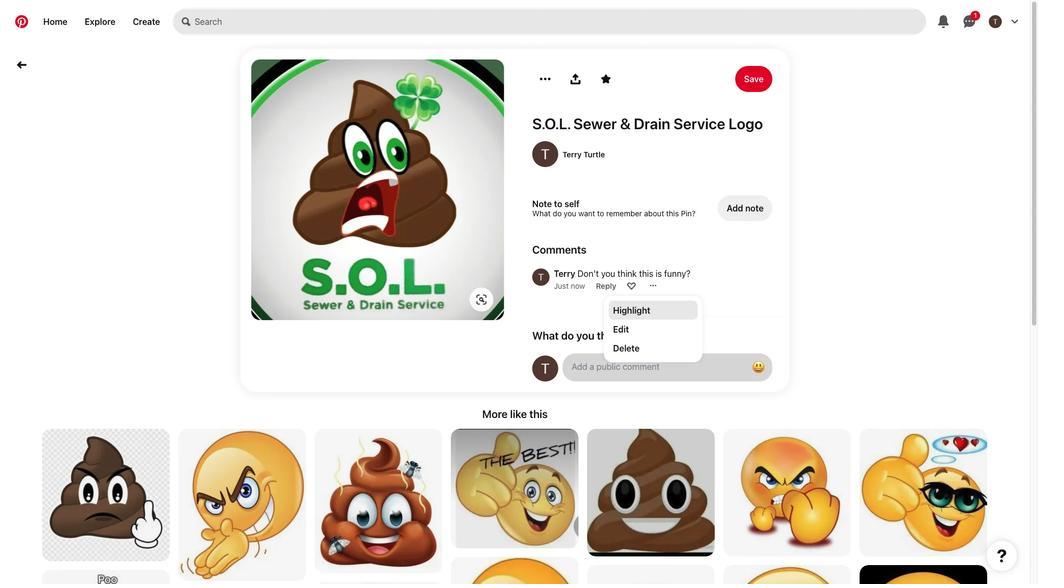 Task type: describe. For each thing, give the bounding box(es) containing it.
s.o.l. sewer & drain service logo link
[[533, 115, 773, 133]]

comments
[[533, 243, 587, 256]]

story pin image image
[[251, 60, 505, 321]]

create link
[[124, 9, 169, 35]]

this may contain: an emo emo emo emo emo emo emo emo emo emo emo emo em someones emo emo emo emo emo emo emo emo emo emo emo emo emo emo image
[[588, 429, 715, 557]]

more like this
[[483, 408, 548, 420]]

just
[[554, 281, 569, 290]]

you inside note to self what do you want to remember about this pin?
[[564, 209, 577, 218]]

you for terry don't you think this is funny?
[[602, 269, 616, 279]]

terry turtle avatar link image
[[533, 141, 559, 167]]

do inside note to self what do you want to remember about this pin?
[[553, 209, 562, 218]]

add note
[[727, 203, 764, 213]]

😃
[[752, 360, 765, 375]]

1 vertical spatial do
[[562, 329, 574, 342]]

don't
[[578, 269, 599, 279]]

terryturtle85 image
[[533, 356, 559, 382]]

react image
[[628, 281, 636, 290]]

terry link
[[554, 269, 576, 279]]

1 horizontal spatial to
[[598, 209, 605, 218]]

highlight menu item
[[609, 301, 698, 320]]

s.o.l.
[[533, 115, 571, 133]]

1
[[974, 12, 978, 19]]

terry turtle
[[563, 150, 605, 159]]

edit
[[614, 324, 629, 334]]

save button
[[736, 66, 773, 92]]

2 what from the top
[[533, 329, 559, 342]]

delete
[[614, 343, 640, 353]]

logo
[[729, 115, 764, 133]]

more
[[483, 408, 508, 420]]

funny?
[[665, 269, 691, 279]]

want
[[579, 209, 596, 218]]

this may contain: an emoticive smiley face with sunglasses and hearts above it image
[[860, 429, 988, 557]]

service
[[674, 115, 726, 133]]



Task type: vqa. For each thing, say whether or not it's contained in the screenshot.
note
yes



Task type: locate. For each thing, give the bounding box(es) containing it.
remember
[[607, 209, 642, 218]]

terry don't you think this is funny?
[[554, 269, 691, 279]]

this left pin?
[[667, 209, 679, 218]]

1 horizontal spatial this
[[640, 269, 654, 279]]

add
[[727, 203, 744, 213]]

2 horizontal spatial this
[[667, 209, 679, 218]]

now
[[571, 281, 586, 290]]

0 horizontal spatial you
[[564, 209, 577, 218]]

you up reply button
[[602, 269, 616, 279]]

pin?
[[681, 209, 696, 218]]

0 vertical spatial this
[[667, 209, 679, 218]]

0 horizontal spatial to
[[554, 199, 563, 209]]

what inside note to self what do you want to remember about this pin?
[[533, 209, 551, 218]]

terry image
[[533, 269, 550, 286]]

1 vertical spatial this
[[640, 269, 654, 279]]

0 horizontal spatial this
[[530, 408, 548, 420]]

1 vertical spatial what
[[533, 329, 559, 342]]

think?
[[597, 329, 628, 342]]

this may contain: an emo emo emo emo emo emo emo emo emo emo emo emo em and emo emo emo emo emo emo emo emo emo emo emo emo emo emo em image
[[42, 429, 170, 562]]

this may contain: an emoticive smiley face holding his hands to his mouth image
[[724, 565, 852, 584]]

2 horizontal spatial you
[[602, 269, 616, 279]]

terry
[[563, 150, 582, 159], [554, 269, 576, 279]]

this may contain: an emoticive smiley face making a hand gesture image
[[179, 429, 306, 581], [451, 557, 579, 584]]

turtle
[[584, 150, 605, 159]]

highlight
[[614, 305, 651, 315]]

terry for terry don't you think this is funny?
[[554, 269, 576, 279]]

you left think? on the bottom
[[577, 329, 595, 342]]

sewer
[[574, 115, 617, 133]]

1 horizontal spatial this may contain: an emoticive smiley face making a hand gesture image
[[451, 557, 579, 584]]

terry up just
[[554, 269, 576, 279]]

1 what from the top
[[533, 209, 551, 218]]

what do you think?
[[533, 329, 628, 342]]

1 vertical spatial terry
[[554, 269, 576, 279]]

home
[[43, 17, 68, 27]]

about
[[645, 209, 665, 218]]

is
[[656, 269, 662, 279]]

add note button
[[719, 195, 773, 221]]

note to self what do you want to remember about this pin?
[[533, 199, 696, 218]]

1 button
[[957, 9, 983, 35]]

list
[[0, 429, 1031, 584]]

what
[[533, 209, 551, 218], [533, 329, 559, 342]]

this may contain: an emo emo emo emo emo emo emo emo emo sticker image
[[315, 582, 443, 584]]

this may contain: an emoticive smiley face with one hand up and two fingers in the air image
[[588, 565, 715, 584]]

save
[[745, 74, 764, 84]]

note
[[746, 203, 764, 213]]

this
[[667, 209, 679, 218], [640, 269, 654, 279], [530, 408, 548, 420]]

😃 button
[[563, 354, 773, 382], [748, 357, 770, 378]]

to
[[554, 199, 563, 209], [598, 209, 605, 218]]

do
[[553, 209, 562, 218], [562, 329, 574, 342]]

this contains an image of: oops image
[[42, 570, 170, 584]]

reply
[[596, 281, 617, 290]]

terry turtle image
[[990, 15, 1003, 28]]

to right want in the top of the page
[[598, 209, 605, 218]]

Add a public comment field
[[572, 362, 739, 372]]

search icon image
[[182, 17, 191, 26]]

this left "is"
[[640, 269, 654, 279]]

this may contain: an emoticive smiley face giving the thumbs up sign with the words the best image
[[451, 429, 579, 549]]

terry left turtle on the right of page
[[563, 150, 582, 159]]

you
[[564, 209, 577, 218], [602, 269, 616, 279], [577, 329, 595, 342]]

0 vertical spatial terry
[[563, 150, 582, 159]]

this contains an image of: image
[[860, 565, 988, 584]]

Search text field
[[195, 9, 927, 35]]

what left self
[[533, 209, 551, 218]]

explore link
[[76, 9, 124, 35]]

0 vertical spatial you
[[564, 209, 577, 218]]

do left self
[[553, 209, 562, 218]]

create
[[133, 17, 160, 27]]

2 vertical spatial this
[[530, 408, 548, 420]]

0 vertical spatial what
[[533, 209, 551, 218]]

note
[[533, 199, 552, 209]]

to left self
[[554, 199, 563, 209]]

reply button
[[596, 281, 617, 290]]

0 vertical spatial do
[[553, 209, 562, 218]]

like
[[510, 408, 527, 420]]

explore
[[85, 17, 116, 27]]

&
[[620, 115, 631, 133]]

do left think? on the bottom
[[562, 329, 574, 342]]

this may contain: an emoticive yellow smiley face with big blue eyes and one hand on his chin image
[[724, 429, 852, 557]]

1 horizontal spatial you
[[577, 329, 595, 342]]

comments button
[[533, 243, 773, 256]]

think
[[618, 269, 637, 279]]

this inside note to self what do you want to remember about this pin?
[[667, 209, 679, 218]]

this right "like"
[[530, 408, 548, 420]]

0 horizontal spatial this may contain: an emoticive smiley face making a hand gesture image
[[179, 429, 306, 581]]

terry turtle link
[[563, 150, 605, 159]]

just now
[[554, 281, 586, 290]]

what up terryturtle85 icon
[[533, 329, 559, 342]]

1 vertical spatial you
[[602, 269, 616, 279]]

drain
[[634, 115, 671, 133]]

home link
[[35, 9, 76, 35]]

2 vertical spatial you
[[577, 329, 595, 342]]

terry for terry turtle
[[563, 150, 582, 159]]

you left want in the top of the page
[[564, 209, 577, 218]]

8,171 emoticones vectores, ilustraciones y gráficos - 123rf image
[[315, 429, 443, 573]]

s.o.l. sewer & drain service logo
[[533, 115, 764, 133]]

self
[[565, 199, 580, 209]]

you for what do you think?
[[577, 329, 595, 342]]



